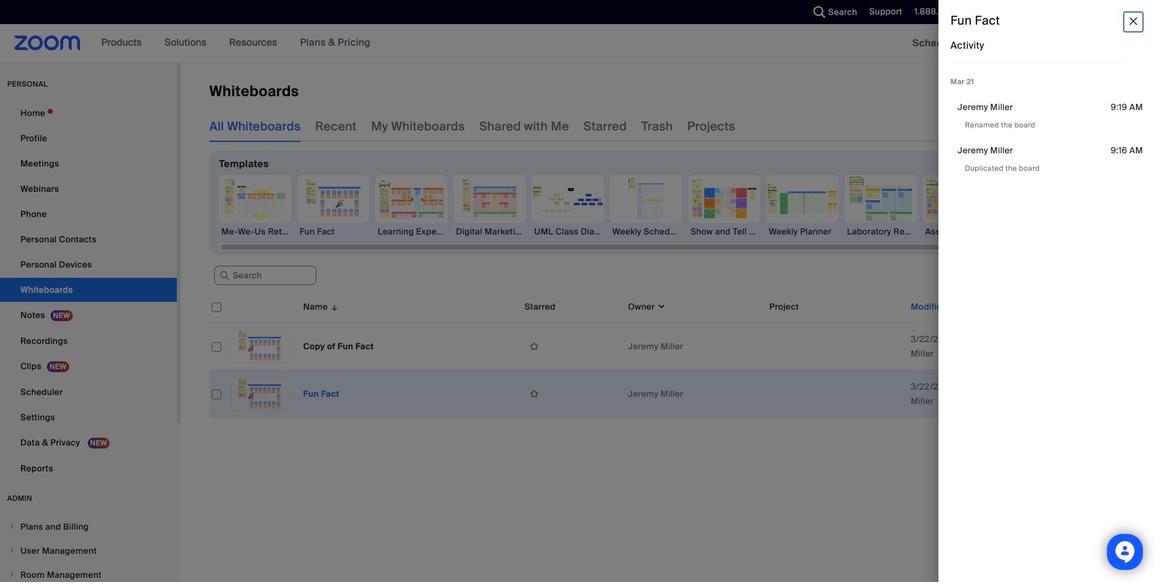 Task type: describe. For each thing, give the bounding box(es) containing it.
uml class diagram element
[[532, 226, 604, 238]]

1 vertical spatial fun fact element
[[303, 389, 339, 399]]

show and tell with a twist element
[[688, 226, 760, 238]]

thumbnail of copy of fun fact image
[[232, 331, 288, 362]]

admin menu menu
[[0, 516, 177, 582]]

digital marketing canvas element
[[454, 226, 526, 238]]

laboratory report element
[[845, 226, 917, 238]]

close drawer image
[[1127, 13, 1139, 30]]

asset management element
[[923, 226, 995, 238]]

meetings navigation
[[903, 24, 1155, 63]]



Task type: vqa. For each thing, say whether or not it's contained in the screenshot.
add icon
no



Task type: locate. For each thing, give the bounding box(es) containing it.
banner
[[0, 24, 1155, 63]]

thumbnail of fun fact image
[[232, 378, 288, 410]]

application
[[1017, 82, 1117, 101], [209, 291, 1126, 427], [525, 337, 618, 356], [525, 385, 618, 403]]

fun fact, modified at mar 22, 2024 by jeremy miller, link image
[[231, 378, 289, 410]]

tabs of all whiteboard page tab list
[[209, 111, 735, 142]]

0 vertical spatial fun fact element
[[297, 226, 369, 238]]

learning experience canvas element
[[375, 226, 448, 238]]

personal menu menu
[[0, 101, 177, 482]]

cell
[[765, 323, 906, 371], [1063, 323, 1117, 371], [765, 371, 906, 418], [1063, 371, 1117, 418]]

me-we-us retrospective element
[[219, 226, 291, 238]]

Search text field
[[214, 266, 316, 285]]

copy of fun fact element
[[303, 341, 374, 352]]

weekly planner element
[[766, 226, 839, 238]]

dialog
[[938, 0, 1155, 582]]

fun fact element
[[297, 226, 369, 238], [303, 389, 339, 399]]

weekly schedule element
[[610, 226, 682, 238]]

arrow down image
[[328, 300, 339, 314]]

product information navigation
[[92, 24, 380, 63]]



